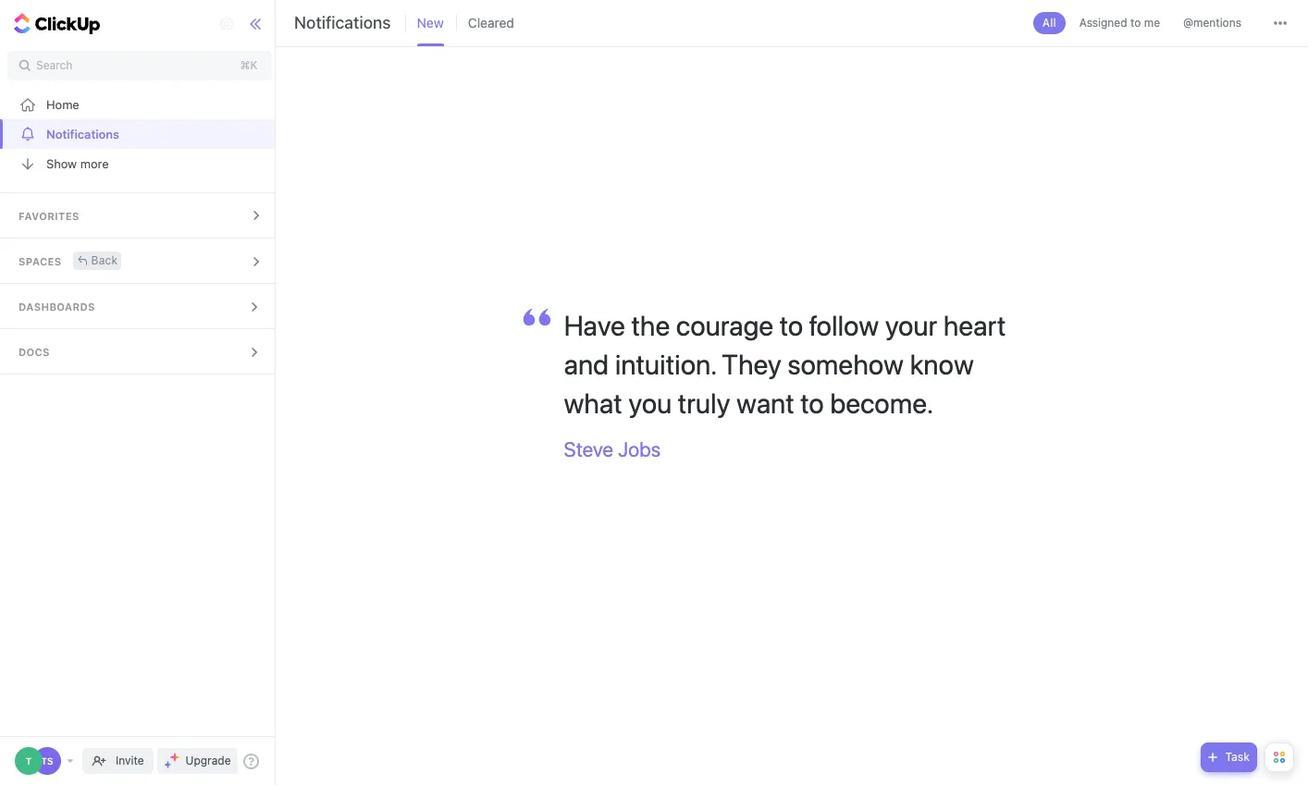 Task type: describe. For each thing, give the bounding box(es) containing it.
⌘k
[[240, 58, 258, 72]]

notifications link
[[0, 119, 280, 149]]

assigned to me
[[1079, 16, 1160, 30]]

0 vertical spatial notifications
[[294, 13, 391, 32]]

want
[[737, 387, 795, 419]]

show
[[46, 156, 77, 171]]

have
[[564, 309, 625, 341]]

courage
[[676, 309, 774, 341]]

follow
[[809, 309, 879, 341]]

back link
[[73, 251, 122, 270]]

sidebar settings image
[[219, 16, 235, 32]]

sparkle svg 1 image
[[170, 753, 179, 762]]

0 vertical spatial to
[[1131, 16, 1141, 30]]

sparkle svg 2 image
[[164, 762, 171, 768]]

spaces
[[19, 255, 62, 267]]

all
[[1043, 16, 1056, 30]]

me
[[1144, 16, 1160, 30]]

jobs
[[618, 437, 661, 462]]

assigned
[[1079, 16, 1128, 30]]

favorites button
[[0, 193, 280, 238]]

upgrade
[[186, 754, 231, 768]]

@mentions
[[1183, 16, 1242, 30]]



Task type: locate. For each thing, give the bounding box(es) containing it.
somehow
[[788, 348, 904, 380]]

upgrade link
[[157, 749, 238, 774]]

new
[[417, 15, 444, 31]]

ts
[[41, 756, 53, 767]]

to right want
[[801, 387, 824, 419]]

back
[[91, 253, 118, 267]]

steve
[[564, 437, 613, 462]]

become.
[[830, 387, 933, 419]]

to
[[1131, 16, 1141, 30], [780, 309, 803, 341], [801, 387, 824, 419]]

what
[[564, 387, 623, 419]]

have the courage to follow your heart and intuition. they somehow know what you truly want to become.
[[564, 309, 1006, 419]]

cleared
[[468, 15, 514, 31]]

to left follow at the top right of page
[[780, 309, 803, 341]]

show more
[[46, 156, 109, 171]]

search
[[36, 58, 72, 72]]

home link
[[0, 90, 280, 119]]

home
[[46, 97, 79, 111]]

your
[[885, 309, 938, 341]]

favorites
[[19, 210, 79, 222]]

intuition.
[[615, 348, 716, 380]]

they
[[722, 348, 782, 380]]

heart
[[944, 309, 1006, 341]]

steve jobs
[[564, 437, 661, 462]]

the
[[631, 309, 670, 341]]

notifications up show more
[[46, 126, 119, 141]]

1 vertical spatial notifications
[[46, 126, 119, 141]]

invite
[[116, 754, 144, 768]]

task
[[1225, 750, 1250, 764]]

t
[[26, 756, 32, 767]]

you
[[629, 387, 672, 419]]

truly
[[678, 387, 731, 419]]

and
[[564, 348, 609, 380]]

sidebar navigation
[[0, 0, 280, 786]]

docs
[[19, 346, 50, 358]]

dashboards
[[19, 301, 95, 313]]

1 horizontal spatial notifications
[[294, 13, 391, 32]]

0 horizontal spatial notifications
[[46, 126, 119, 141]]

1 vertical spatial to
[[780, 309, 803, 341]]

notifications
[[294, 13, 391, 32], [46, 126, 119, 141]]

to left the me at the top of the page
[[1131, 16, 1141, 30]]

know
[[910, 348, 974, 380]]

notifications inside sidebar navigation
[[46, 126, 119, 141]]

notifications left new
[[294, 13, 391, 32]]

2 vertical spatial to
[[801, 387, 824, 419]]

more
[[80, 156, 109, 171]]



Task type: vqa. For each thing, say whether or not it's contained in the screenshot.
'Notifications'
yes



